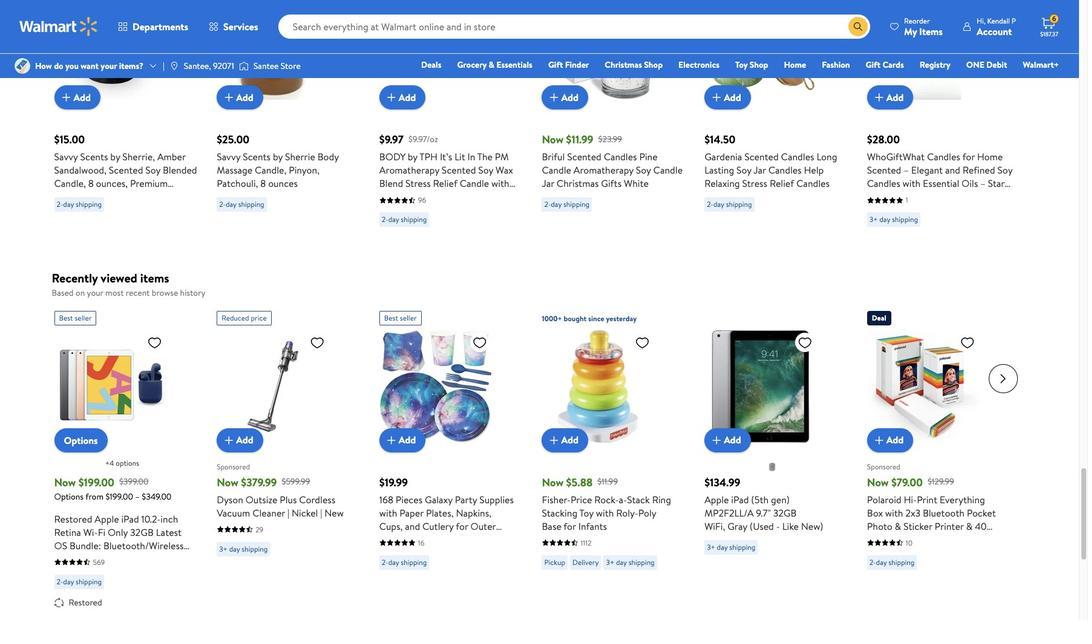 Task type: vqa. For each thing, say whether or not it's contained in the screenshot.
a
no



Task type: describe. For each thing, give the bounding box(es) containing it.
new)
[[801, 520, 823, 533]]

candle inside the $9.97 $9.97/oz body by tph it's lit in the pm aromatherapy scented soy wax blend stress relief candle with ylang-ylang, palo santo & lemon oil 8 oz.
[[460, 177, 489, 190]]

home link
[[779, 58, 812, 71]]

soy inside $14.50 gardenia scented candles long lasting soy jar candles help relaxing stress relief candles
[[736, 163, 752, 177]]

rock-
[[594, 493, 619, 506]]

ounces
[[268, 177, 298, 190]]

and inside $28.00 whogiftwhat candles for home scented – elegant and refined soy candles with essential oils – star city night candle jar – clean- burning soy wax – elegant scented candle for home décor - ocean breeze
[[945, 163, 960, 177]]

grocery & essentials link
[[452, 58, 538, 71]]

add to favorites list, dyson outsize plus cordless vacuum cleaner | nickel | new image
[[310, 335, 324, 350]]

outer
[[471, 520, 496, 533]]

seller for $19.99
[[400, 313, 417, 323]]

2-day shipping down the briful
[[544, 199, 589, 209]]

32gb inside $134.99 apple ipad (5th gen) mp2f2ll/a 9.7" 32gb wifi, gray (used - like new)
[[773, 506, 797, 520]]

add to favorites list, 168 pieces galaxy party supplies with paper plates, napkins, cups, and cutlery for outer space birthday party decorations (serves 24) image
[[473, 335, 487, 350]]

soy right refined
[[997, 163, 1013, 177]]

deals link
[[416, 58, 447, 71]]

recent
[[126, 287, 150, 299]]

shipping down relaxing
[[726, 199, 752, 209]]

add to cart image for add button on top of $134.99
[[709, 433, 724, 448]]

3+ down vacuum
[[219, 544, 227, 554]]

departments
[[133, 20, 188, 33]]

refined
[[963, 163, 995, 177]]

$9.97/oz
[[408, 133, 438, 145]]

and inside $19.99 168 pieces galaxy party supplies with paper plates, napkins, cups, and cutlery for outer space birthday party decorations (serves 24)
[[405, 520, 420, 533]]

outsize
[[246, 493, 277, 506]]

aromatherapy inside now $11.99 $23.99 briful scented candles pine candle aromatherapy soy candle jar christmas gifts white
[[574, 163, 634, 177]]

product group containing $134.99
[[704, 306, 840, 611]]

add button up $19.99
[[379, 428, 426, 452]]

6
[[1052, 13, 1056, 24]]

best seller for +4 options
[[59, 313, 92, 323]]

oils
[[962, 177, 978, 190]]

0 vertical spatial print
[[917, 493, 937, 506]]

1 vertical spatial $199.00
[[106, 490, 133, 503]]

candle, inside $15.00 savvy scents by sherrie, amber sandalwood, scented soy blended candle, 8 ounces, premium aromatherapy 2-day shipping
[[54, 177, 86, 190]]

2x3
[[906, 506, 920, 520]]

day left oz.
[[388, 214, 399, 225]]

burning
[[867, 203, 900, 217]]

3+ day shipping down 29
[[219, 544, 268, 554]]

soy inside the $9.97 $9.97/oz body by tph it's lit in the pm aromatherapy scented soy wax blend stress relief candle with ylang-ylang, palo santo & lemon oil 8 oz.
[[478, 163, 493, 177]]

2- down patchouli,
[[219, 199, 226, 209]]

product group containing now $5.88
[[542, 306, 678, 611]]

add for add button below 92071
[[236, 91, 253, 104]]

grocery
[[457, 59, 487, 71]]

3+ day shipping right delivery
[[606, 557, 655, 567]]

since
[[588, 313, 604, 323]]

gen)
[[771, 493, 790, 506]]

in
[[468, 150, 475, 163]]

Walmart Site-Wide search field
[[278, 15, 870, 39]]

add to favorites list, polaroid hi-print everything box with 2x3 bluetooth pocket photo & sticker printer & 40 sheets of ready-to-print paper image
[[960, 335, 975, 350]]

$379.99
[[241, 475, 277, 490]]

recently
[[52, 270, 98, 286]]

shipping down the 569
[[76, 576, 102, 587]]

new
[[325, 506, 344, 520]]

scented up city
[[867, 163, 901, 177]]

apple for $134.99
[[704, 493, 729, 506]]

– inside now $199.00 $399.00 options from $199.00 – $349.00
[[135, 490, 140, 503]]

certified
[[101, 552, 139, 566]]

birthday
[[406, 533, 442, 546]]

blended
[[163, 163, 197, 177]]

candle right pm
[[542, 163, 571, 177]]

cutlery
[[422, 520, 454, 533]]

services
[[223, 20, 258, 33]]

walmart+
[[1023, 59, 1059, 71]]

product group containing $9.97
[[379, 0, 525, 232]]

6 $187.37
[[1040, 13, 1058, 38]]

sticker
[[904, 520, 932, 533]]

by for $15.00
[[110, 150, 120, 163]]

restored for restored apple ipad 10.2-inch retina wi-fi only 32gb latest os bundle: bluetooth/wireless airbuds by certified 2 day express (refurbished)
[[54, 512, 92, 526]]

shipping up breeze
[[892, 214, 918, 225]]

aromatherapy inside the $9.97 $9.97/oz body by tph it's lit in the pm aromatherapy scented soy wax blend stress relief candle with ylang-ylang, palo santo & lemon oil 8 oz.
[[379, 163, 439, 177]]

for up the oils
[[962, 150, 975, 163]]

gardenia scented candles long lasting soy jar candles help relaxing stress relief candles image
[[704, 0, 817, 100]]

reduced price
[[222, 313, 267, 323]]

for inside now $5.88 $11.99 fisher-price rock-a-stack ring stacking toy with roly-poly base for infants
[[564, 520, 576, 533]]

8 inside $25.00 savvy scents by sherrie body massage candle, pinyon, patchouli, 8 ounces
[[260, 177, 266, 190]]

scented inside $15.00 savvy scents by sherrie, amber sandalwood, scented soy blended candle, 8 ounces, premium aromatherapy 2-day shipping
[[109, 163, 143, 177]]

lemon
[[488, 190, 517, 203]]

$11.99 inside now $11.99 $23.99 briful scented candles pine candle aromatherapy soy candle jar christmas gifts white
[[566, 132, 593, 147]]

gift finder
[[548, 59, 589, 71]]

ylang-
[[379, 190, 405, 203]]

by for $25.00
[[273, 150, 283, 163]]

day down vacuum
[[229, 544, 240, 554]]

scented down city
[[867, 217, 901, 230]]

$14.50 gardenia scented candles long lasting soy jar candles help relaxing stress relief candles
[[704, 132, 837, 190]]

decorations
[[379, 546, 430, 559]]

massage
[[217, 163, 252, 177]]

lit
[[455, 150, 465, 163]]

christmas shop link
[[599, 58, 668, 71]]

bluetooth
[[923, 506, 965, 520]]

soy inside $15.00 savvy scents by sherrie, amber sandalwood, scented soy blended candle, 8 ounces, premium aromatherapy 2-day shipping
[[145, 163, 160, 177]]

96
[[418, 195, 426, 205]]

– right the oils
[[980, 177, 986, 190]]

1 vertical spatial home
[[977, 150, 1003, 163]]

add to cart image for add button on top of '$79.00'
[[872, 433, 886, 448]]

relief inside the $9.97 $9.97/oz body by tph it's lit in the pm aromatherapy scented soy wax blend stress relief candle with ylang-ylang, palo santo & lemon oil 8 oz.
[[433, 177, 457, 190]]

briful
[[542, 150, 565, 163]]

registry link
[[914, 58, 956, 71]]

Search search field
[[278, 15, 870, 39]]

day down 'space' at the left
[[388, 557, 399, 567]]

1 horizontal spatial elegant
[[947, 203, 979, 217]]

breeze
[[897, 230, 926, 243]]

box
[[867, 506, 883, 520]]

a-
[[619, 493, 627, 506]]

toy inside toy shop 'link'
[[735, 59, 748, 71]]

add button down "toy shop"
[[704, 85, 751, 110]]

- inside $28.00 whogiftwhat candles for home scented – elegant and refined soy candles with essential oils – star city night candle jar – clean- burning soy wax – elegant scented candle for home décor - ocean breeze
[[1006, 217, 1010, 230]]

2-day shipping down of
[[869, 557, 915, 567]]

2-day shipping down ylang-
[[382, 214, 427, 225]]

add to favorites list, apple ipad (5th gen) mp2f2ll/a 9.7" 32gb wifi, gray (used - like new) image
[[798, 335, 812, 350]]

day down the briful
[[551, 199, 562, 209]]

24)
[[466, 546, 480, 559]]

day down wifi, gray
[[717, 542, 728, 552]]

with inside $19.99 168 pieces galaxy party supplies with paper plates, napkins, cups, and cutlery for outer space birthday party decorations (serves 24)
[[379, 506, 397, 520]]

aromatherapy inside $15.00 savvy scents by sherrie, amber sandalwood, scented soy blended candle, 8 ounces, premium aromatherapy 2-day shipping
[[54, 190, 114, 203]]

add to cart image up $19.99
[[384, 433, 399, 448]]

3+ right delivery
[[606, 557, 614, 567]]

0 vertical spatial party
[[455, 493, 477, 506]]

dyson
[[217, 493, 243, 506]]

$25.00
[[217, 132, 249, 147]]

1 horizontal spatial home
[[950, 217, 976, 230]]

add button up $134.99
[[704, 428, 751, 452]]

kendall
[[987, 15, 1010, 26]]

items?
[[119, 60, 143, 72]]

candle down 1
[[904, 217, 933, 230]]

$28.00
[[867, 132, 900, 147]]

add button up $9.97
[[379, 85, 426, 110]]

$23.99
[[598, 133, 622, 145]]

0 vertical spatial your
[[101, 60, 117, 72]]

candles left long
[[781, 150, 814, 163]]

printer
[[935, 520, 964, 533]]

candles down long
[[796, 177, 830, 190]]

add to cart image for $25.00
[[222, 90, 236, 105]]

day up ocean
[[879, 214, 890, 225]]

options inside now $199.00 $399.00 options from $199.00 – $349.00
[[54, 490, 84, 503]]

briful scented candles pine candle aromatherapy soy candle jar christmas gifts white image
[[542, 0, 654, 100]]

& right photo
[[895, 520, 901, 533]]

$19.99
[[379, 475, 408, 490]]

grocery & essentials
[[457, 59, 532, 71]]

body by tph it's lit in the pm aromatherapy scented soy wax blend stress relief candle with ylang-ylang, palo santo & lemon oil 8 oz. image
[[379, 0, 492, 100]]

3+ down wifi, gray
[[707, 542, 715, 552]]

3+ day shipping up ocean
[[869, 214, 918, 225]]

cups,
[[379, 520, 403, 533]]

next slide for recently viewed items list image
[[989, 364, 1018, 393]]

add for add button underneath you at the top of page
[[74, 91, 91, 104]]

product group containing $19.99
[[379, 306, 515, 611]]

day down sheets
[[876, 557, 887, 567]]

product group containing $25.00
[[217, 0, 362, 232]]

stack
[[627, 493, 650, 506]]

browse
[[152, 287, 178, 299]]

most
[[105, 287, 124, 299]]

now $199.00 $399.00 options from $199.00 – $349.00
[[54, 475, 171, 503]]

add button down gift finder
[[542, 85, 588, 110]]

2-day shipping down "16"
[[382, 557, 427, 567]]

one debit
[[966, 59, 1007, 71]]

with inside now $5.88 $11.99 fisher-price rock-a-stack ring stacking toy with roly-poly base for infants
[[596, 506, 614, 520]]

for inside $19.99 168 pieces galaxy party supplies with paper plates, napkins, cups, and cutlery for outer space birthday party decorations (serves 24)
[[456, 520, 468, 533]]

$134.99 apple ipad (5th gen) mp2f2ll/a 9.7" 32gb wifi, gray (used - like new)
[[704, 475, 823, 533]]

toy inside now $5.88 $11.99 fisher-price rock-a-stack ring stacking toy with roly-poly base for infants
[[579, 506, 594, 520]]

day inside $15.00 savvy scents by sherrie, amber sandalwood, scented soy blended candle, 8 ounces, premium aromatherapy 2-day shipping
[[63, 199, 74, 209]]

only
[[108, 526, 128, 539]]

tph
[[420, 150, 438, 163]]

essential
[[923, 177, 959, 190]]

shipping down 96
[[401, 214, 427, 225]]

2- down relaxing
[[707, 199, 713, 209]]

relief inside $14.50 gardenia scented candles long lasting soy jar candles help relaxing stress relief candles
[[770, 177, 794, 190]]

reorder my items
[[904, 15, 943, 38]]

delivery
[[573, 557, 599, 567]]

candles up burning
[[867, 177, 900, 190]]

blend
[[379, 177, 403, 190]]

electronics link
[[673, 58, 725, 71]]

product group containing $15.00
[[54, 0, 200, 232]]

2- down ylang-
[[382, 214, 388, 225]]

add button down "cards"
[[867, 85, 913, 110]]

1000+
[[542, 313, 562, 323]]

& left 40
[[966, 520, 973, 533]]

pickup
[[544, 557, 565, 567]]

soy right burning
[[902, 203, 917, 217]]

$5.88
[[566, 475, 593, 490]]

os
[[54, 539, 67, 552]]

168 pieces galaxy party supplies with paper plates, napkins, cups, and cutlery for outer space birthday party decorations (serves 24) image
[[379, 330, 492, 443]]

add for add button above "$379.99"
[[236, 433, 253, 447]]

9.7"
[[756, 506, 771, 520]]

oil
[[379, 203, 392, 217]]

everything
[[940, 493, 985, 506]]

christmas inside now $11.99 $23.99 briful scented candles pine candle aromatherapy soy candle jar christmas gifts white
[[557, 177, 599, 190]]

 image for how do you want your items?
[[15, 58, 30, 74]]

gift cards link
[[860, 58, 909, 71]]

now $5.88 $11.99 fisher-price rock-a-stack ring stacking toy with roly-poly base for infants
[[542, 475, 671, 533]]

with inside sponsored now $79.00 $129.99 polaroid hi-print everything box with 2x3 bluetooth pocket photo & sticker printer & 40 sheets of ready-to-print paper
[[885, 506, 903, 520]]

shipping down poly
[[629, 557, 655, 567]]

1 vertical spatial party
[[444, 533, 466, 546]]

reduced
[[222, 313, 249, 323]]

day right delivery
[[616, 557, 627, 567]]

– left clean-
[[959, 190, 964, 203]]

with inside the $9.97 $9.97/oz body by tph it's lit in the pm aromatherapy scented soy wax blend stress relief candle with ylang-ylang, palo santo & lemon oil 8 oz.
[[491, 177, 509, 190]]

gift finder link
[[543, 58, 594, 71]]

jar inside $14.50 gardenia scented candles long lasting soy jar candles help relaxing stress relief candles
[[754, 163, 766, 177]]

electronics
[[678, 59, 720, 71]]

add to cart image down the gift cards
[[872, 90, 886, 105]]

ring
[[652, 493, 671, 506]]

2-day shipping down airbuds
[[57, 576, 102, 587]]

best seller for $19.99
[[384, 313, 417, 323]]

day down relaxing
[[713, 199, 724, 209]]

gift cards
[[866, 59, 904, 71]]

– up night
[[904, 163, 909, 177]]

shipping down "16"
[[401, 557, 427, 567]]

add to favorites list, restored apple ipad 10.2-inch retina wi-fi only 32gb latest os bundle: bluetooth/wireless airbuds by certified 2 day express (refurbished) image
[[147, 335, 162, 350]]

add button down you at the top of page
[[54, 85, 101, 110]]

shipping down wifi, gray
[[729, 542, 755, 552]]

pm
[[495, 150, 509, 163]]



Task type: locate. For each thing, give the bounding box(es) containing it.
0 horizontal spatial savvy
[[54, 150, 78, 163]]

scents down the $15.00
[[80, 150, 108, 163]]

savvy for $15.00
[[54, 150, 78, 163]]

for
[[962, 150, 975, 163], [935, 217, 948, 230], [456, 520, 468, 533], [564, 520, 576, 533]]

2- down sandalwood,
[[57, 199, 63, 209]]

party down the plates,
[[444, 533, 466, 546]]

0 vertical spatial paper
[[400, 506, 424, 520]]

2 horizontal spatial by
[[408, 150, 418, 163]]

1 horizontal spatial aromatherapy
[[379, 163, 439, 177]]

departments button
[[108, 12, 199, 41]]

add button down 92071
[[217, 85, 263, 110]]

0 horizontal spatial stress
[[405, 177, 431, 190]]

white
[[624, 177, 649, 190]]

sandalwood,
[[54, 163, 106, 177]]

pocket
[[967, 506, 996, 520]]

to-
[[938, 533, 951, 546]]

deals
[[421, 59, 441, 71]]

your right want
[[101, 60, 117, 72]]

wifi, gray
[[704, 520, 747, 533]]

1 horizontal spatial by
[[273, 150, 283, 163]]

by inside $25.00 savvy scents by sherrie body massage candle, pinyon, patchouli, 8 ounces
[[273, 150, 283, 163]]

add up $134.99
[[724, 433, 741, 447]]

sponsored for $379.99
[[217, 462, 250, 472]]

by inside the $9.97 $9.97/oz body by tph it's lit in the pm aromatherapy scented soy wax blend stress relief candle with ylang-ylang, palo santo & lemon oil 8 oz.
[[408, 150, 418, 163]]

ipad
[[731, 493, 749, 506], [121, 512, 139, 526]]

0 horizontal spatial best
[[59, 313, 73, 323]]

savvy inside $15.00 savvy scents by sherrie, amber sandalwood, scented soy blended candle, 8 ounces, premium aromatherapy 2-day shipping
[[54, 150, 78, 163]]

2 horizontal spatial home
[[977, 150, 1003, 163]]

candle, left pinyon, on the top left of page
[[255, 163, 286, 177]]

1 horizontal spatial sponsored
[[867, 462, 900, 472]]

add to favorites list, fisher-price rock-a-stack ring stacking toy with roly-poly base for infants image
[[635, 335, 650, 350]]

shop for toy shop
[[750, 59, 768, 71]]

1 horizontal spatial savvy
[[217, 150, 240, 163]]

0 vertical spatial ipad
[[731, 493, 749, 506]]

product group containing now $379.99
[[217, 306, 353, 611]]

now inside now $11.99 $23.99 briful scented candles pine candle aromatherapy soy candle jar christmas gifts white
[[542, 132, 564, 147]]

2 relief from the left
[[770, 177, 794, 190]]

3+ up ocean
[[869, 214, 878, 225]]

add button up the $5.88 on the bottom
[[542, 428, 588, 452]]

napkins,
[[456, 506, 491, 520]]

add to cart image for add button on top of the $5.88 on the bottom
[[547, 433, 561, 448]]

0 vertical spatial options
[[64, 434, 98, 447]]

0 vertical spatial christmas
[[605, 59, 642, 71]]

16
[[418, 538, 424, 548]]

1112
[[581, 538, 592, 548]]

add to cart image for add button under "toy shop"
[[709, 90, 724, 105]]

now for $199.00
[[54, 475, 76, 490]]

0 horizontal spatial gift
[[548, 59, 563, 71]]

add to cart image up fisher- at bottom
[[547, 433, 561, 448]]

1 horizontal spatial best seller
[[384, 313, 417, 323]]

hi,
[[977, 15, 986, 26]]

1 vertical spatial paper
[[974, 533, 998, 546]]

photo
[[867, 520, 892, 533]]

apple inside restored apple ipad 10.2-inch retina wi-fi only 32gb latest os bundle: bluetooth/wireless airbuds by certified 2 day express (refurbished)
[[95, 512, 119, 526]]

1 vertical spatial elegant
[[947, 203, 979, 217]]

santee,
[[184, 60, 211, 72]]

2-day shipping down patchouli,
[[219, 199, 264, 209]]

toy
[[735, 59, 748, 71], [579, 506, 594, 520]]

add to cart image for add button above "$379.99"
[[222, 433, 236, 448]]

0 vertical spatial $11.99
[[566, 132, 593, 147]]

1 vertical spatial and
[[405, 520, 420, 533]]

(serves
[[433, 546, 464, 559]]

price
[[571, 493, 592, 506]]

2-day shipping down relaxing
[[707, 199, 752, 209]]

1 vertical spatial 32gb
[[130, 526, 154, 539]]

add to cart image up $9.97
[[384, 90, 399, 105]]

ounces,
[[96, 177, 128, 190]]

2 shop from the left
[[750, 59, 768, 71]]

wax inside $28.00 whogiftwhat candles for home scented – elegant and refined soy candles with essential oils – star city night candle jar – clean- burning soy wax – elegant scented candle for home décor - ocean breeze
[[919, 203, 937, 217]]

shipping down the briful
[[563, 199, 589, 209]]

0 horizontal spatial ipad
[[121, 512, 139, 526]]

1 vertical spatial -
[[776, 520, 780, 533]]

add for add button on top of $134.99
[[724, 433, 741, 447]]

apple inside $134.99 apple ipad (5th gen) mp2f2ll/a 9.7" 32gb wifi, gray (used - like new)
[[704, 493, 729, 506]]

for left outer
[[456, 520, 468, 533]]

| right items?
[[163, 60, 165, 72]]

space gray image
[[768, 462, 777, 472]]

candles left the "help"
[[768, 163, 802, 177]]

paper down the pocket
[[974, 533, 998, 546]]

candles down $23.99
[[604, 150, 637, 163]]

stress inside $14.50 gardenia scented candles long lasting soy jar candles help relaxing stress relief candles
[[742, 177, 767, 190]]

1 vertical spatial ipad
[[121, 512, 139, 526]]

1 horizontal spatial -
[[1006, 217, 1010, 230]]

jar inside $28.00 whogiftwhat candles for home scented – elegant and refined soy candles with essential oils – star city night candle jar – clean- burning soy wax – elegant scented candle for home décor - ocean breeze
[[944, 190, 957, 203]]

0 horizontal spatial relief
[[433, 177, 457, 190]]

fashion
[[822, 59, 850, 71]]

now for $11.99
[[542, 132, 564, 147]]

add button up '$79.00'
[[867, 428, 913, 452]]

shop inside 'link'
[[750, 59, 768, 71]]

restored apple ipad 10.2-inch retina wi-fi only 32gb latest os bundle: bluetooth/wireless airbuds by certified 2 day express (refurbished)
[[54, 512, 184, 579]]

1 seller from the left
[[75, 313, 92, 323]]

candle down in
[[460, 177, 489, 190]]

with
[[491, 177, 509, 190], [903, 177, 921, 190], [379, 506, 397, 520], [596, 506, 614, 520], [885, 506, 903, 520]]

sponsored inside sponsored now $379.99 $599.99 dyson outsize plus cordless vacuum cleaner | nickel | new
[[217, 462, 250, 472]]

whogiftwhat candles for home scented – elegant and refined soy candles with essential oils – star city night candle jar – clean-burning soy wax – elegant scented candle for home décor - ocean breeze image
[[867, 0, 980, 100]]

| left new
[[320, 506, 322, 520]]

on
[[76, 287, 85, 299]]

by inside $15.00 savvy scents by sherrie, amber sandalwood, scented soy blended candle, 8 ounces, premium aromatherapy 2-day shipping
[[110, 150, 120, 163]]

apple for restored
[[95, 512, 119, 526]]

1 vertical spatial wax
[[919, 203, 937, 217]]

$9.97
[[379, 132, 404, 147]]

with inside $28.00 whogiftwhat candles for home scented – elegant and refined soy candles with essential oils – star city night candle jar – clean- burning soy wax – elegant scented candle for home décor - ocean breeze
[[903, 177, 921, 190]]

0 horizontal spatial 32gb
[[130, 526, 154, 539]]

candle right 1
[[913, 190, 942, 203]]

add for add button underneath "cards"
[[886, 91, 904, 104]]

0 horizontal spatial -
[[776, 520, 780, 533]]

space
[[379, 533, 404, 546]]

1 horizontal spatial jar
[[754, 163, 766, 177]]

retina
[[54, 526, 81, 539]]

0 horizontal spatial apple
[[95, 512, 119, 526]]

clear search field text image
[[834, 22, 844, 31]]

1 horizontal spatial paper
[[974, 533, 998, 546]]

2- down 'space' at the left
[[382, 557, 388, 567]]

by left sherrie
[[273, 150, 283, 163]]

scents for $25.00
[[243, 150, 271, 163]]

soy inside now $11.99 $23.99 briful scented candles pine candle aromatherapy soy candle jar christmas gifts white
[[636, 163, 651, 177]]

1 horizontal spatial  image
[[239, 60, 249, 72]]

add to cart image for now
[[547, 90, 561, 105]]

wi-
[[83, 526, 98, 539]]

product group containing now $11.99
[[542, 0, 688, 232]]

0 horizontal spatial paper
[[400, 506, 424, 520]]

finder
[[565, 59, 589, 71]]

add up the $5.88 on the bottom
[[561, 433, 579, 447]]

shipping down 29
[[242, 544, 268, 554]]

pinyon,
[[289, 163, 320, 177]]

1 vertical spatial options
[[54, 490, 84, 503]]

toy right electronics
[[735, 59, 748, 71]]

savvy inside $25.00 savvy scents by sherrie body massage candle, pinyon, patchouli, 8 ounces
[[217, 150, 240, 163]]

0 horizontal spatial christmas
[[557, 177, 599, 190]]

0 horizontal spatial jar
[[542, 177, 554, 190]]

2 gift from the left
[[866, 59, 881, 71]]

1 vertical spatial toy
[[579, 506, 594, 520]]

santee
[[254, 60, 279, 72]]

0 horizontal spatial candle,
[[54, 177, 86, 190]]

0 vertical spatial home
[[784, 59, 806, 71]]

stress up 96
[[405, 177, 431, 190]]

0 horizontal spatial $11.99
[[566, 132, 593, 147]]

0 horizontal spatial wax
[[496, 163, 513, 177]]

sponsored up '$79.00'
[[867, 462, 900, 472]]

seller
[[75, 313, 92, 323], [400, 313, 417, 323]]

0 horizontal spatial best seller
[[59, 313, 92, 323]]

8 inside $15.00 savvy scents by sherrie, amber sandalwood, scented soy blended candle, 8 ounces, premium aromatherapy 2-day shipping
[[88, 177, 94, 190]]

scented inside the $9.97 $9.97/oz body by tph it's lit in the pm aromatherapy scented soy wax blend stress relief candle with ylang-ylang, palo santo & lemon oil 8 oz.
[[442, 163, 476, 177]]

aromatherapy down sandalwood,
[[54, 190, 114, 203]]

add button
[[54, 85, 101, 110], [217, 85, 263, 110], [379, 85, 426, 110], [542, 85, 588, 110], [704, 85, 751, 110], [867, 85, 913, 110], [217, 428, 263, 452], [379, 428, 426, 452], [542, 428, 588, 452], [704, 428, 751, 452], [867, 428, 913, 452]]

1 shop from the left
[[644, 59, 663, 71]]

day down airbuds
[[63, 576, 74, 587]]

32gb inside restored apple ipad 10.2-inch retina wi-fi only 32gb latest os bundle: bluetooth/wireless airbuds by certified 2 day express (refurbished)
[[130, 526, 154, 539]]

$11.99
[[566, 132, 593, 147], [597, 476, 618, 488]]

2 stress from the left
[[742, 177, 767, 190]]

add to cart image for add button over $9.97
[[384, 90, 399, 105]]

savvy down the $15.00
[[54, 150, 78, 163]]

& right santo
[[479, 190, 486, 203]]

0 vertical spatial toy
[[735, 59, 748, 71]]

1 best from the left
[[59, 313, 73, 323]]

stress right relaxing
[[742, 177, 767, 190]]

2-
[[57, 199, 63, 209], [219, 199, 226, 209], [544, 199, 551, 209], [707, 199, 713, 209], [382, 214, 388, 225], [382, 557, 388, 567], [869, 557, 876, 567], [57, 576, 63, 587]]

0 vertical spatial and
[[945, 163, 960, 177]]

sponsored inside sponsored now $79.00 $129.99 polaroid hi-print everything box with 2x3 bluetooth pocket photo & sticker printer & 40 sheets of ready-to-print paper
[[867, 462, 900, 472]]

city
[[867, 190, 884, 203]]

ipad inside $134.99 apple ipad (5th gen) mp2f2ll/a 9.7" 32gb wifi, gray (used - like new)
[[731, 493, 749, 506]]

1 horizontal spatial scents
[[243, 150, 271, 163]]

it's
[[440, 150, 452, 163]]

bundle:
[[70, 539, 101, 552]]

do
[[54, 60, 63, 72]]

savvy for $25.00
[[217, 150, 240, 163]]

home up 'star'
[[977, 150, 1003, 163]]

patchouli,
[[217, 177, 258, 190]]

paper inside sponsored now $79.00 $129.99 polaroid hi-print everything box with 2x3 bluetooth pocket photo & sticker printer & 40 sheets of ready-to-print paper
[[974, 533, 998, 546]]

0 horizontal spatial by
[[110, 150, 120, 163]]

0 horizontal spatial aromatherapy
[[54, 190, 114, 203]]

8 left oz.
[[394, 203, 400, 217]]

how
[[35, 60, 52, 72]]

shipping down patchouli,
[[238, 199, 264, 209]]

1 vertical spatial restored
[[69, 596, 102, 608]]

christmas
[[605, 59, 642, 71], [557, 177, 599, 190]]

options
[[64, 434, 98, 447], [54, 490, 84, 503]]

add for add button over $9.97
[[399, 91, 416, 104]]

one
[[966, 59, 984, 71]]

add for add button under gift finder
[[561, 91, 579, 104]]

christmas shop
[[605, 59, 663, 71]]

2 by from the left
[[273, 150, 283, 163]]

0 horizontal spatial shop
[[644, 59, 663, 71]]

shipping inside $15.00 savvy scents by sherrie, amber sandalwood, scented soy blended candle, 8 ounces, premium aromatherapy 2-day shipping
[[76, 199, 102, 209]]

2 horizontal spatial |
[[320, 506, 322, 520]]

1 horizontal spatial print
[[951, 533, 971, 546]]

2 seller from the left
[[400, 313, 417, 323]]

0 horizontal spatial toy
[[579, 506, 594, 520]]

 image
[[169, 61, 179, 71]]

now down 'options' link
[[54, 475, 76, 490]]

stress inside the $9.97 $9.97/oz body by tph it's lit in the pm aromatherapy scented soy wax blend stress relief candle with ylang-ylang, palo santo & lemon oil 8 oz.
[[405, 177, 431, 190]]

sponsored for $79.00
[[867, 462, 900, 472]]

gift for gift finder
[[548, 59, 563, 71]]

2 horizontal spatial aromatherapy
[[574, 163, 634, 177]]

0 vertical spatial apple
[[704, 493, 729, 506]]

0 vertical spatial $199.00
[[78, 475, 114, 490]]

best for +4 options
[[59, 313, 73, 323]]

2- down sheets
[[869, 557, 876, 567]]

santo
[[453, 190, 477, 203]]

- left like
[[776, 520, 780, 533]]

product group containing now $199.00
[[54, 306, 190, 611]]

add to cart image up dyson
[[222, 433, 236, 448]]

 image right 92071
[[239, 60, 249, 72]]

– down essential in the top right of the page
[[939, 203, 945, 217]]

dyson outsize plus cordless vacuum cleaner | nickel | new image
[[217, 330, 329, 443]]

& inside the $9.97 $9.97/oz body by tph it's lit in the pm aromatherapy scented soy wax blend stress relief candle with ylang-ylang, palo santo & lemon oil 8 oz.
[[479, 190, 486, 203]]

1 horizontal spatial candle,
[[255, 163, 286, 177]]

1 horizontal spatial shop
[[750, 59, 768, 71]]

now
[[542, 132, 564, 147], [54, 475, 76, 490], [217, 475, 238, 490], [542, 475, 564, 490], [867, 475, 889, 490]]

1 horizontal spatial |
[[287, 506, 289, 520]]

2- right "lemon" on the top of the page
[[544, 199, 551, 209]]

print down $129.99
[[917, 493, 937, 506]]

scents for $15.00
[[80, 150, 108, 163]]

(5th
[[751, 493, 769, 506]]

your inside recently viewed items based on your most recent browse history
[[87, 287, 103, 299]]

ipad for restored
[[121, 512, 139, 526]]

savvy scents by sherrie body massage candle, pinyon, patchouli, 8 ounces image
[[217, 0, 329, 100]]

sherrie,
[[122, 150, 155, 163]]

3 by from the left
[[408, 150, 418, 163]]

1 vertical spatial print
[[951, 533, 971, 546]]

with up 'space' at the left
[[379, 506, 397, 520]]

3+ day shipping
[[869, 214, 918, 225], [707, 542, 755, 552], [219, 544, 268, 554], [606, 557, 655, 567]]

0 horizontal spatial |
[[163, 60, 165, 72]]

how do you want your items?
[[35, 60, 143, 72]]

toy left rock-
[[579, 506, 594, 520]]

relief left the "help"
[[770, 177, 794, 190]]

now inside sponsored now $79.00 $129.99 polaroid hi-print everything box with 2x3 bluetooth pocket photo & sticker printer & 40 sheets of ready-to-print paper
[[867, 475, 889, 490]]

star
[[988, 177, 1005, 190]]

add for add button on top of the $5.88 on the bottom
[[561, 433, 579, 447]]

0 vertical spatial wax
[[496, 163, 513, 177]]

add to cart image down electronics
[[709, 90, 724, 105]]

1 horizontal spatial gift
[[866, 59, 881, 71]]

soy right gifts
[[636, 163, 651, 177]]

1 horizontal spatial 32gb
[[773, 506, 797, 520]]

lasting
[[704, 163, 734, 177]]

0 vertical spatial -
[[1006, 217, 1010, 230]]

1 horizontal spatial 8
[[260, 177, 266, 190]]

product group
[[54, 0, 200, 232], [217, 0, 362, 232], [379, 0, 525, 232], [542, 0, 688, 232], [704, 0, 850, 232], [867, 0, 1013, 243], [54, 306, 190, 611], [217, 306, 353, 611], [379, 306, 515, 611], [542, 306, 678, 611], [704, 306, 840, 611], [867, 306, 1003, 611]]

paper inside $19.99 168 pieces galaxy party supplies with paper plates, napkins, cups, and cutlery for outer space birthday party decorations (serves 24)
[[400, 506, 424, 520]]

scents inside $25.00 savvy scents by sherrie body massage candle, pinyon, patchouli, 8 ounces
[[243, 150, 271, 163]]

best seller
[[59, 313, 92, 323], [384, 313, 417, 323]]

candle right white
[[653, 163, 683, 177]]

add to cart image for $15.00
[[59, 90, 74, 105]]

2 sponsored from the left
[[867, 462, 900, 472]]

$11.99 inside now $5.88 $11.99 fisher-price rock-a-stack ring stacking toy with roly-poly base for infants
[[597, 476, 618, 488]]

1 sponsored from the left
[[217, 462, 250, 472]]

ipad left 10.2-
[[121, 512, 139, 526]]

p
[[1012, 15, 1016, 26]]

0 horizontal spatial elegant
[[911, 163, 943, 177]]

2 vertical spatial home
[[950, 217, 976, 230]]

1 horizontal spatial and
[[945, 163, 960, 177]]

2 best seller from the left
[[384, 313, 417, 323]]

 image for santee store
[[239, 60, 249, 72]]

add for add button on top of '$79.00'
[[886, 433, 904, 447]]

add button up "$379.99"
[[217, 428, 263, 452]]

paper left the plates,
[[400, 506, 424, 520]]

options left the from
[[54, 490, 84, 503]]

fashion link
[[816, 58, 855, 71]]

0 horizontal spatial home
[[784, 59, 806, 71]]

viewed
[[101, 270, 137, 286]]

2 best from the left
[[384, 313, 398, 323]]

0 horizontal spatial 8
[[88, 177, 94, 190]]

& inside 'link'
[[489, 59, 494, 71]]

1 vertical spatial $11.99
[[597, 476, 618, 488]]

fisher-price rock-a-stack ring stacking toy with roly-poly base for infants image
[[542, 330, 654, 443]]

aromatherapy up ylang,
[[379, 163, 439, 177]]

- right the décor
[[1006, 217, 1010, 230]]

add to cart image
[[59, 90, 74, 105], [222, 90, 236, 105], [547, 90, 561, 105], [872, 90, 886, 105], [384, 433, 399, 448]]

shop for christmas shop
[[644, 59, 663, 71]]

1 horizontal spatial ipad
[[731, 493, 749, 506]]

best for $19.99
[[384, 313, 398, 323]]

3+ day shipping down wifi, gray
[[707, 542, 755, 552]]

restored for restored
[[69, 596, 102, 608]]

cleaner
[[252, 506, 285, 520]]

1
[[906, 195, 908, 205]]

2 savvy from the left
[[217, 150, 240, 163]]

mp2f2ll/a
[[704, 506, 754, 520]]

now for $5.88
[[542, 475, 564, 490]]

polaroid
[[867, 493, 901, 506]]

galaxy
[[425, 493, 453, 506]]

search icon image
[[853, 22, 863, 31]]

ipad for $134.99
[[731, 493, 749, 506]]

walmart image
[[19, 17, 98, 36]]

by left tph
[[408, 150, 418, 163]]

day down patchouli,
[[226, 199, 237, 209]]

2 horizontal spatial jar
[[944, 190, 957, 203]]

scented right gardenia
[[744, 150, 779, 163]]

1 stress from the left
[[405, 177, 431, 190]]

0 vertical spatial elegant
[[911, 163, 943, 177]]

1 scents from the left
[[80, 150, 108, 163]]

2- inside $15.00 savvy scents by sherrie, amber sandalwood, scented soy blended candle, 8 ounces, premium aromatherapy 2-day shipping
[[57, 199, 63, 209]]

0 horizontal spatial  image
[[15, 58, 30, 74]]

now inside sponsored now $379.99 $599.99 dyson outsize plus cordless vacuum cleaner | nickel | new
[[217, 475, 238, 490]]

scented inside now $11.99 $23.99 briful scented candles pine candle aromatherapy soy candle jar christmas gifts white
[[567, 150, 601, 163]]

add to cart image
[[384, 90, 399, 105], [709, 90, 724, 105], [222, 433, 236, 448], [547, 433, 561, 448], [709, 433, 724, 448], [872, 433, 886, 448]]

add for add button over $19.99
[[399, 433, 416, 447]]

1 horizontal spatial stress
[[742, 177, 767, 190]]

apple ipad (5th gen) mp2f2ll/a 9.7" 32gb wifi, gray (used - like new) image
[[704, 330, 817, 443]]

now up dyson
[[217, 475, 238, 490]]

bought
[[564, 313, 587, 323]]

0 horizontal spatial and
[[405, 520, 420, 533]]

cards
[[883, 59, 904, 71]]

– down $399.00
[[135, 490, 140, 503]]

ipad inside restored apple ipad 10.2-inch retina wi-fi only 32gb latest os bundle: bluetooth/wireless airbuds by certified 2 day express (refurbished)
[[121, 512, 139, 526]]

relaxing
[[704, 177, 740, 190]]

restored apple ipad 10.2-inch retina wi-fi only 32gb latest os bundle: bluetooth/wireless airbuds by certified 2 day express (refurbished) image
[[54, 330, 167, 443]]

0 horizontal spatial sponsored
[[217, 462, 250, 472]]

1 vertical spatial apple
[[95, 512, 119, 526]]

scents inside $15.00 savvy scents by sherrie, amber sandalwood, scented soy blended candle, 8 ounces, premium aromatherapy 2-day shipping
[[80, 150, 108, 163]]

1 horizontal spatial $11.99
[[597, 476, 618, 488]]

with up 1
[[903, 177, 921, 190]]

aromatherapy down $23.99
[[574, 163, 634, 177]]

add to cart image down gift finder link
[[547, 90, 561, 105]]

$199.00
[[78, 475, 114, 490], [106, 490, 133, 503]]

add down "cards"
[[886, 91, 904, 104]]

product group containing $14.50
[[704, 0, 850, 232]]

long
[[817, 150, 837, 163]]

now inside now $5.88 $11.99 fisher-price rock-a-stack ring stacking toy with roly-poly base for infants
[[542, 475, 564, 490]]

ylang,
[[405, 190, 431, 203]]

seller for +4 options
[[75, 313, 92, 323]]

history
[[180, 287, 206, 299]]

1 relief from the left
[[433, 177, 457, 190]]

1 horizontal spatial wax
[[919, 203, 937, 217]]

0 horizontal spatial seller
[[75, 313, 92, 323]]

1 vertical spatial your
[[87, 287, 103, 299]]

- inside $134.99 apple ipad (5th gen) mp2f2ll/a 9.7" 32gb wifi, gray (used - like new)
[[776, 520, 780, 533]]

&
[[489, 59, 494, 71], [479, 190, 486, 203], [895, 520, 901, 533], [966, 520, 973, 533]]

polaroid hi-print everything box with 2x3 bluetooth pocket photo & sticker printer & 40 sheets of ready-to-print paper image
[[867, 330, 980, 443]]

for right breeze
[[935, 217, 948, 230]]

candle, inside $25.00 savvy scents by sherrie body massage candle, pinyon, patchouli, 8 ounces
[[255, 163, 286, 177]]

 image
[[15, 58, 30, 74], [239, 60, 249, 72]]

aromatherapy
[[379, 163, 439, 177], [574, 163, 634, 177], [54, 190, 114, 203]]

1 by from the left
[[110, 150, 120, 163]]

add for add button under "toy shop"
[[724, 91, 741, 104]]

wax inside the $9.97 $9.97/oz body by tph it's lit in the pm aromatherapy scented soy wax blend stress relief candle with ylang-ylang, palo santo & lemon oil 8 oz.
[[496, 163, 513, 177]]

candles up essential in the top right of the page
[[927, 150, 960, 163]]

$187.37
[[1040, 30, 1058, 38]]

add down "deals" link
[[399, 91, 416, 104]]

0 vertical spatial restored
[[54, 512, 92, 526]]

now inside now $199.00 $399.00 options from $199.00 – $349.00
[[54, 475, 76, 490]]

oz.
[[402, 203, 413, 217]]

candles inside now $11.99 $23.99 briful scented candles pine candle aromatherapy soy candle jar christmas gifts white
[[604, 150, 637, 163]]

1 horizontal spatial seller
[[400, 313, 417, 323]]

2- down airbuds
[[57, 576, 63, 587]]

1 best seller from the left
[[59, 313, 92, 323]]

shop
[[644, 59, 663, 71], [750, 59, 768, 71]]

party
[[455, 493, 477, 506], [444, 533, 466, 546]]

scented inside $14.50 gardenia scented candles long lasting soy jar candles help relaxing stress relief candles
[[744, 150, 779, 163]]

1 vertical spatial christmas
[[557, 177, 599, 190]]

jar inside now $11.99 $23.99 briful scented candles pine candle aromatherapy soy candle jar christmas gifts white
[[542, 177, 554, 190]]

1 savvy from the left
[[54, 150, 78, 163]]

1000+ bought since yesterday
[[542, 313, 637, 323]]

next slide for more items to explore list image
[[989, 21, 1018, 50]]

soy
[[145, 163, 160, 177], [478, 163, 493, 177], [636, 163, 651, 177], [736, 163, 752, 177], [997, 163, 1013, 177], [902, 203, 917, 217]]

1 gift from the left
[[548, 59, 563, 71]]

my
[[904, 25, 917, 38]]

1 horizontal spatial relief
[[770, 177, 794, 190]]

1 horizontal spatial christmas
[[605, 59, 642, 71]]

décor
[[978, 217, 1004, 230]]

(refurbished)
[[88, 566, 146, 579]]

shipping down ounces,
[[76, 199, 102, 209]]

0 horizontal spatial print
[[917, 493, 937, 506]]

restored inside restored apple ipad 10.2-inch retina wi-fi only 32gb latest os bundle: bluetooth/wireless airbuds by certified 2 day express (refurbished)
[[54, 512, 92, 526]]

wax right the
[[496, 163, 513, 177]]

gift for gift cards
[[866, 59, 881, 71]]

sherrie
[[285, 150, 315, 163]]

product group containing $28.00
[[867, 0, 1013, 243]]

1 horizontal spatial apple
[[704, 493, 729, 506]]

8 inside the $9.97 $9.97/oz body by tph it's lit in the pm aromatherapy scented soy wax blend stress relief candle with ylang-ylang, palo santo & lemon oil 8 oz.
[[394, 203, 400, 217]]

savvy scents by sherrie, amber sandalwood, scented soy blended candle, 8 ounces, premium aromatherapy image
[[54, 0, 167, 100]]

christmas left gifts
[[557, 177, 599, 190]]

day down sandalwood,
[[63, 199, 74, 209]]

now up polaroid
[[867, 475, 889, 490]]

add up $19.99
[[399, 433, 416, 447]]

1 horizontal spatial best
[[384, 313, 398, 323]]

2 scents from the left
[[243, 150, 271, 163]]

soy right lasting
[[736, 163, 752, 177]]

shipping down the 10
[[889, 557, 915, 567]]

168
[[379, 493, 393, 506]]

gift left "cards"
[[866, 59, 881, 71]]

1 horizontal spatial toy
[[735, 59, 748, 71]]

product group containing now $79.00
[[867, 306, 1003, 611]]

0 horizontal spatial scents
[[80, 150, 108, 163]]

$199.00 up the from
[[78, 475, 114, 490]]



